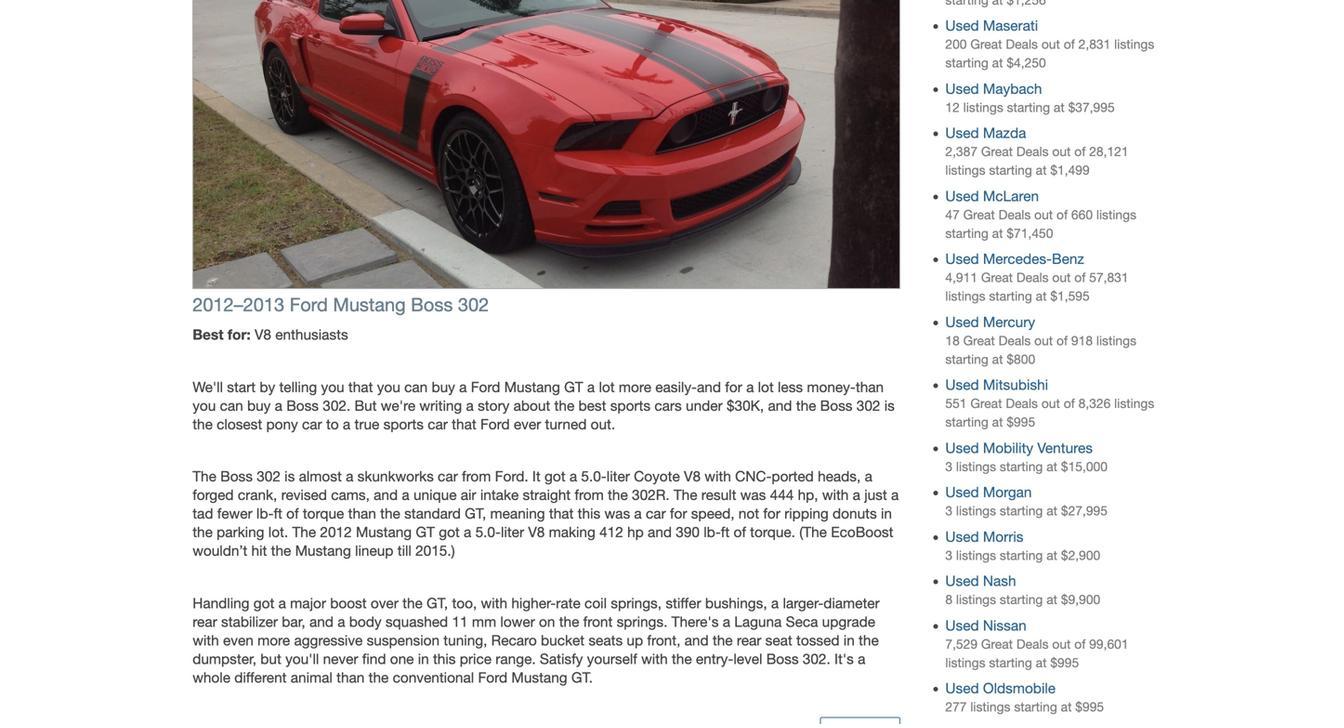 Task type: describe. For each thing, give the bounding box(es) containing it.
of for used mclaren
[[1057, 207, 1068, 222]]

1 vertical spatial liter
[[501, 524, 524, 541]]

squashed
[[386, 613, 448, 630]]

benz
[[1053, 251, 1085, 267]]

used for used mercedes-benz
[[946, 251, 980, 267]]

used mazda link
[[946, 125, 1027, 141]]

551 great deals out of 8,326 listings starting at
[[946, 396, 1155, 430]]

0 vertical spatial ft
[[274, 505, 283, 522]]

that inside the boss 302 is almost a skunkworks car from ford. it got a 5.0-liter coyote v8 with cnc-ported heads, a forged crank, revised cams, and a unique air intake straight from the 302r. the result was 444 hp, with a just a tad fewer lb-ft of torque than the standard gt, meaning that this was a car for speed, not for ripping donuts in the parking lot. the 2012 mustang gt got a 5.0-liter v8 making 412 hp and 390 lb-ft of torque. (the ecoboost wouldn't hit the mustang lineup till 2015.)
[[549, 505, 574, 522]]

18
[[946, 333, 960, 348]]

with down front, on the bottom of the page
[[642, 651, 668, 667]]

start
[[227, 379, 256, 395]]

satisfy
[[540, 651, 583, 667]]

great for mitsubishi
[[971, 396, 1003, 411]]

and up under
[[697, 379, 721, 395]]

crank,
[[238, 487, 277, 503]]

the down skunkworks
[[380, 505, 401, 522]]

car down 302r.
[[646, 505, 666, 522]]

2 vertical spatial v8
[[528, 524, 545, 541]]

200
[[946, 37, 967, 52]]

the boss 302 is almost a skunkworks car from ford. it got a 5.0-liter coyote v8 with cnc-ported heads, a forged crank, revised cams, and a unique air intake straight from the 302r. the result was 444 hp, with a just a tad fewer lb-ft of torque than the standard gt, meaning that this was a car for speed, not for ripping donuts in the parking lot. the 2012 mustang gt got a 5.0-liter v8 making 412 hp and 390 lb-ft of torque. (the ecoboost wouldn't hit the mustang lineup till 2015.)
[[193, 468, 899, 559]]

used morgan 3 listings starting at $27,995
[[946, 484, 1108, 518]]

aggressive
[[294, 632, 363, 649]]

dumpster,
[[193, 651, 257, 667]]

deals for mazda
[[1017, 144, 1049, 159]]

the down lot.
[[271, 543, 291, 559]]

used for used mclaren
[[946, 188, 980, 204]]

yourself
[[587, 651, 638, 667]]

listings inside the 7,529 great deals out of 99,601 listings starting at
[[946, 655, 986, 670]]

used maserati
[[946, 17, 1039, 34]]

for inside the we'll start by telling you that you can buy a ford mustang gt a lot more easily-and for a lot less money-than you can buy a boss 302. but we're writing a story about the best sports cars under $30k, and the boss 302 is the closest pony car to a true sports car that ford ever turned out.
[[725, 379, 743, 395]]

1 horizontal spatial 5.0-
[[581, 468, 607, 485]]

morris
[[984, 528, 1024, 545]]

a up just
[[865, 468, 873, 485]]

on
[[539, 613, 555, 630]]

best
[[579, 397, 607, 414]]

1 horizontal spatial lb-
[[704, 524, 721, 541]]

0 vertical spatial got
[[545, 468, 566, 485]]

at inside 2,387 great deals out of 28,121 listings starting at
[[1036, 163, 1047, 178]]

mazda
[[984, 125, 1027, 141]]

2,387
[[946, 144, 978, 159]]

a down skunkworks
[[402, 487, 410, 503]]

under
[[686, 397, 723, 414]]

used maybach 12 listings starting at $37,995
[[946, 80, 1115, 115]]

the down tad
[[193, 524, 213, 541]]

0 horizontal spatial from
[[462, 468, 491, 485]]

a up straight
[[570, 468, 577, 485]]

of for used mercury
[[1057, 333, 1068, 348]]

springs,
[[611, 595, 662, 612]]

used mercedes-benz link
[[946, 251, 1085, 267]]

at inside used maybach 12 listings starting at $37,995
[[1054, 100, 1065, 115]]

revised
[[281, 487, 327, 503]]

boss inside the boss 302 is almost a skunkworks car from ford. it got a 5.0-liter coyote v8 with cnc-ported heads, a forged crank, revised cams, and a unique air intake straight from the 302r. the result was 444 hp, with a just a tad fewer lb-ft of torque than the standard gt, meaning that this was a car for speed, not for ripping donuts in the parking lot. the 2012 mustang gt got a 5.0-liter v8 making 412 hp and 390 lb-ft of torque. (the ecoboost wouldn't hit the mustang lineup till 2015.)
[[220, 468, 253, 485]]

out for nissan
[[1053, 637, 1071, 652]]

used mazda
[[946, 125, 1027, 141]]

just
[[865, 487, 888, 503]]

of for used mercedes-benz
[[1075, 270, 1086, 285]]

12
[[946, 100, 960, 115]]

starting inside used nash 8 listings starting at $9,900
[[1000, 592, 1044, 607]]

1 horizontal spatial was
[[741, 487, 766, 503]]

more inside the we'll start by telling you that you can buy a ford mustang gt a lot more easily-and for a lot less money-than you can buy a boss 302. but we're writing a story about the best sports cars under $30k, and the boss 302 is the closest pony car to a true sports car that ford ever turned out.
[[619, 379, 652, 395]]

ventures
[[1038, 440, 1093, 456]]

morgan
[[984, 484, 1033, 501]]

this inside handling got a major boost over the gt, too, with higher-rate coil springs, stiffer bushings, a larger-diameter rear stabilizer bar, and a body squashed 11 mm lower on the front springs. there's a laguna seca upgrade with even more aggressive suspension tuning, recaro bucket seats up front, and the rear seat tossed in the dumpster, but you'll never find one in this price range. satisfy yourself with the entry-level boss 302. it's a whole different animal than the conventional ford mustang gt.
[[433, 651, 456, 667]]

gt, inside handling got a major boost over the gt, too, with higher-rate coil springs, stiffer bushings, a larger-diameter rear stabilizer bar, and a body squashed 11 mm lower on the front springs. there's a laguna seca upgrade with even more aggressive suspension tuning, recaro bucket seats up front, and the rear seat tossed in the dumpster, but you'll never find one in this price range. satisfy yourself with the entry-level boss 302. it's a whole different animal than the conventional ford mustang gt.
[[427, 595, 448, 612]]

great for mazda
[[982, 144, 1013, 159]]

302 inside the boss 302 is almost a skunkworks car from ford. it got a 5.0-liter coyote v8 with cnc-ported heads, a forged crank, revised cams, and a unique air intake straight from the 302r. the result was 444 hp, with a just a tad fewer lb-ft of torque than the standard gt, meaning that this was a car for speed, not for ripping donuts in the parking lot. the 2012 mustang gt got a 5.0-liter v8 making 412 hp and 390 lb-ft of torque. (the ecoboost wouldn't hit the mustang lineup till 2015.)
[[257, 468, 281, 485]]

0 vertical spatial sports
[[611, 397, 651, 414]]

of down revised
[[286, 505, 299, 522]]

than inside handling got a major boost over the gt, too, with higher-rate coil springs, stiffer bushings, a larger-diameter rear stabilizer bar, and a body squashed 11 mm lower on the front springs. there's a laguna seca upgrade with even more aggressive suspension tuning, recaro bucket seats up front, and the rear seat tossed in the dumpster, but you'll never find one in this price range. satisfy yourself with the entry-level boss 302. it's a whole different animal than the conventional ford mustang gt.
[[337, 669, 365, 686]]

a right to
[[343, 416, 351, 433]]

torque
[[303, 505, 344, 522]]

than inside the we'll start by telling you that you can buy a ford mustang gt a lot more easily-and for a lot less money-than you can buy a boss 302. but we're writing a story about the best sports cars under $30k, and the boss 302 is the closest pony car to a true sports car that ford ever turned out.
[[856, 379, 884, 395]]

8,326
[[1079, 396, 1111, 411]]

the down less
[[797, 397, 817, 414]]

2015.)
[[416, 543, 455, 559]]

4,911
[[946, 270, 978, 285]]

2,831
[[1079, 37, 1111, 52]]

a up writing
[[459, 379, 467, 395]]

torque.
[[750, 524, 796, 541]]

used mercury link
[[946, 314, 1036, 330]]

used for used oldsmobile 277 listings starting at $995
[[946, 680, 980, 697]]

0 horizontal spatial 5.0-
[[476, 524, 501, 541]]

the up squashed
[[403, 595, 423, 612]]

302. inside handling got a major boost over the gt, too, with higher-rate coil springs, stiffer bushings, a larger-diameter rear stabilizer bar, and a body squashed 11 mm lower on the front springs. there's a laguna seca upgrade with even more aggressive suspension tuning, recaro bucket seats up front, and the rear seat tossed in the dumpster, but you'll never find one in this price range. satisfy yourself with the entry-level boss 302. it's a whole different animal than the conventional ford mustang gt.
[[803, 651, 831, 667]]

making
[[549, 524, 596, 541]]

you'll
[[286, 651, 319, 667]]

listings inside used oldsmobile 277 listings starting at $995
[[971, 700, 1011, 715]]

starting inside 200 great deals out of 2,831 listings starting at
[[946, 56, 989, 70]]

$27,995
[[1062, 504, 1108, 518]]

0 vertical spatial lb-
[[257, 505, 274, 522]]

mitsubishi
[[984, 377, 1049, 393]]

car up "unique"
[[438, 468, 458, 485]]

v8 inside best for: v8 enthusiasts
[[255, 326, 271, 343]]

used for used nash 8 listings starting at $9,900
[[946, 573, 980, 590]]

mclaren
[[984, 188, 1040, 204]]

result
[[702, 487, 737, 503]]

wouldn't
[[193, 543, 248, 559]]

551
[[946, 396, 967, 411]]

18 great deals out of 918 listings starting at
[[946, 333, 1137, 367]]

got inside handling got a major boost over the gt, too, with higher-rate coil springs, stiffer bushings, a larger-diameter rear stabilizer bar, and a body squashed 11 mm lower on the front springs. there's a laguna seca upgrade with even more aggressive suspension tuning, recaro bucket seats up front, and the rear seat tossed in the dumpster, but you'll never find one in this price range. satisfy yourself with the entry-level boss 302. it's a whole different animal than the conventional ford mustang gt.
[[254, 595, 275, 612]]

2012–2013
[[193, 294, 285, 316]]

used for used morgan 3 listings starting at $27,995
[[946, 484, 980, 501]]

closest
[[217, 416, 262, 433]]

used for used maserati
[[946, 17, 980, 34]]

used for used mobility ventures 3 listings starting at $15,000
[[946, 440, 980, 456]]

stabilizer
[[221, 613, 278, 630]]

unique
[[414, 487, 457, 503]]

mercedes-
[[984, 251, 1053, 267]]

one
[[390, 651, 414, 667]]

with up result
[[705, 468, 732, 485]]

it's
[[835, 651, 854, 667]]

of down not
[[734, 524, 747, 541]]

out for mercury
[[1035, 333, 1054, 348]]

coil
[[585, 595, 607, 612]]

277
[[946, 700, 967, 715]]

out for maserati
[[1042, 37, 1061, 52]]

a right it's
[[858, 651, 866, 667]]

mustang inside handling got a major boost over the gt, too, with higher-rate coil springs, stiffer bushings, a larger-diameter rear stabilizer bar, and a body squashed 11 mm lower on the front springs. there's a laguna seca upgrade with even more aggressive suspension tuning, recaro bucket seats up front, and the rear seat tossed in the dumpster, but you'll never find one in this price range. satisfy yourself with the entry-level boss 302. it's a whole different animal than the conventional ford mustang gt.
[[512, 669, 568, 686]]

1 horizontal spatial that
[[452, 416, 477, 433]]

used nissan
[[946, 617, 1027, 634]]

1 horizontal spatial you
[[321, 379, 345, 395]]

listings inside "used morris 3 listings starting at $2,900"
[[957, 548, 997, 563]]

used for used nissan
[[946, 617, 980, 634]]

gt, inside the boss 302 is almost a skunkworks car from ford. it got a 5.0-liter coyote v8 with cnc-ported heads, a forged crank, revised cams, and a unique air intake straight from the 302r. the result was 444 hp, with a just a tad fewer lb-ft of torque than the standard gt, meaning that this was a car for speed, not for ripping donuts in the parking lot. the 2012 mustang gt got a 5.0-liter v8 making 412 hp and 390 lb-ft of torque. (the ecoboost wouldn't hit the mustang lineup till 2015.)
[[465, 505, 487, 522]]

with up dumpster,
[[193, 632, 219, 649]]

deals for nissan
[[1017, 637, 1049, 652]]

but
[[261, 651, 282, 667]]

used for used mitsubishi
[[946, 377, 980, 393]]

of for used maserati
[[1064, 37, 1076, 52]]

the left 302r.
[[608, 487, 628, 503]]

car left to
[[302, 416, 322, 433]]

and up aggressive
[[310, 613, 334, 630]]

the down upgrade
[[859, 632, 879, 649]]

the up entry-
[[713, 632, 733, 649]]

animal
[[291, 669, 333, 686]]

7,529 great deals out of 99,601 listings starting at
[[946, 637, 1129, 670]]

gt inside the we'll start by telling you that you can buy a ford mustang gt a lot more easily-and for a lot less money-than you can buy a boss 302. but we're writing a story about the best sports cars under $30k, and the boss 302 is the closest pony car to a true sports car that ford ever turned out.
[[564, 379, 584, 395]]

more inside handling got a major boost over the gt, too, with higher-rate coil springs, stiffer bushings, a larger-diameter rear stabilizer bar, and a body squashed 11 mm lower on the front springs. there's a laguna seca upgrade with even more aggressive suspension tuning, recaro bucket seats up front, and the rear seat tossed in the dumpster, but you'll never find one in this price range. satisfy yourself with the entry-level boss 302. it's a whole different animal than the conventional ford mustang gt.
[[258, 632, 290, 649]]

air
[[461, 487, 477, 503]]

suspension
[[367, 632, 440, 649]]

0 horizontal spatial sports
[[384, 416, 424, 433]]

1 horizontal spatial 302
[[458, 294, 489, 316]]

1 vertical spatial can
[[220, 397, 243, 414]]

$15,000
[[1062, 459, 1108, 474]]

car down writing
[[428, 416, 448, 433]]

oldsmobile
[[984, 680, 1056, 697]]

up
[[627, 632, 644, 649]]

deals for mitsubishi
[[1006, 396, 1039, 411]]

bushings,
[[706, 595, 768, 612]]

a down air
[[464, 524, 472, 541]]

listings inside used morgan 3 listings starting at $27,995
[[957, 504, 997, 518]]

listings inside 47 great deals out of 660 listings starting at
[[1097, 207, 1137, 222]]

major
[[290, 595, 326, 612]]

turned
[[545, 416, 587, 433]]

1 horizontal spatial got
[[439, 524, 460, 541]]

deals for mclaren
[[999, 207, 1031, 222]]

a up donuts
[[853, 487, 861, 503]]

2 horizontal spatial for
[[764, 505, 781, 522]]

with down heads,
[[823, 487, 849, 503]]

the left closest
[[193, 416, 213, 433]]

and down less
[[768, 397, 793, 414]]

at inside "used morris 3 listings starting at $2,900"
[[1047, 548, 1058, 563]]

the down 'rate'
[[559, 613, 580, 630]]

used for used morris 3 listings starting at $2,900
[[946, 528, 980, 545]]

a left story
[[466, 397, 474, 414]]

parking
[[217, 524, 265, 541]]

we're
[[381, 397, 416, 414]]

of for used mazda
[[1075, 144, 1086, 159]]

even
[[223, 632, 254, 649]]

used mercury
[[946, 314, 1036, 330]]

cams,
[[331, 487, 370, 503]]

mustang up lineup
[[356, 524, 412, 541]]

0 horizontal spatial you
[[193, 397, 216, 414]]

for:
[[228, 326, 251, 343]]

rate
[[556, 595, 581, 612]]

ford up story
[[471, 379, 501, 395]]

starting inside 18 great deals out of 918 listings starting at
[[946, 352, 989, 367]]

the down find
[[369, 669, 389, 686]]

used mercedes-benz
[[946, 251, 1085, 267]]

seca
[[786, 613, 819, 630]]

1 horizontal spatial from
[[575, 487, 604, 503]]

listings inside 200 great deals out of 2,831 listings starting at
[[1115, 37, 1155, 52]]

$9,900
[[1062, 592, 1101, 607]]

heads,
[[818, 468, 861, 485]]

out for mitsubishi
[[1042, 396, 1061, 411]]

tuning,
[[444, 632, 488, 649]]

the down front, on the bottom of the page
[[672, 651, 692, 667]]

2 lot from the left
[[758, 379, 774, 395]]

1 vertical spatial ft
[[721, 524, 730, 541]]

918
[[1072, 333, 1093, 348]]

range.
[[496, 651, 536, 667]]

0 horizontal spatial in
[[418, 651, 429, 667]]

great for mclaren
[[964, 207, 996, 222]]

listings inside 4,911 great deals out of 57,831 listings starting at
[[946, 289, 986, 304]]

springs.
[[617, 613, 668, 630]]

fewer
[[217, 505, 253, 522]]

a up pony
[[275, 397, 283, 414]]

lower
[[501, 613, 535, 630]]

a up cams,
[[346, 468, 354, 485]]

skunkworks
[[358, 468, 434, 485]]

starting inside 4,911 great deals out of 57,831 listings starting at
[[990, 289, 1033, 304]]

and down there's
[[685, 632, 709, 649]]

99,601
[[1090, 637, 1129, 652]]

starting inside used morgan 3 listings starting at $27,995
[[1000, 504, 1044, 518]]



Task type: vqa. For each thing, say whether or not it's contained in the screenshot.
the bottommost 3
yes



Task type: locate. For each thing, give the bounding box(es) containing it.
pony
[[266, 416, 298, 433]]

1 lot from the left
[[599, 379, 615, 395]]

at inside used mobility ventures 3 listings starting at $15,000
[[1047, 459, 1058, 474]]

1 vertical spatial from
[[575, 487, 604, 503]]

of inside 47 great deals out of 660 listings starting at
[[1057, 207, 1068, 222]]

47
[[946, 207, 960, 222]]

listings inside "551 great deals out of 8,326 listings starting at"
[[1115, 396, 1155, 411]]

1 vertical spatial sports
[[384, 416, 424, 433]]

used
[[946, 17, 980, 34], [946, 80, 980, 97], [946, 125, 980, 141], [946, 188, 980, 204], [946, 251, 980, 267], [946, 314, 980, 330], [946, 377, 980, 393], [946, 440, 980, 456], [946, 484, 980, 501], [946, 528, 980, 545], [946, 573, 980, 590], [946, 617, 980, 634], [946, 680, 980, 697]]

deals inside 4,911 great deals out of 57,831 listings starting at
[[1017, 270, 1049, 285]]

boss
[[411, 294, 453, 316], [287, 397, 319, 414], [821, 397, 853, 414], [220, 468, 253, 485], [767, 651, 799, 667]]

great inside "551 great deals out of 8,326 listings starting at"
[[971, 396, 1003, 411]]

deals inside "551 great deals out of 8,326 listings starting at"
[[1006, 396, 1039, 411]]

1 vertical spatial v8
[[684, 468, 701, 485]]

8
[[946, 592, 953, 607]]

starting down maybach
[[1008, 100, 1051, 115]]

0 vertical spatial than
[[856, 379, 884, 395]]

mustang inside the we'll start by telling you that you can buy a ford mustang gt a lot more easily-and for a lot less money-than you can buy a boss 302. but we're writing a story about the best sports cars under $30k, and the boss 302 is the closest pony car to a true sports car that ford ever turned out.
[[505, 379, 561, 395]]

2 vertical spatial than
[[337, 669, 365, 686]]

nissan
[[984, 617, 1027, 634]]

great for mercury
[[964, 333, 996, 348]]

1 vertical spatial the
[[674, 487, 698, 503]]

2,387 great deals out of 28,121 listings starting at
[[946, 144, 1129, 178]]

larger-
[[783, 595, 824, 612]]

2 vertical spatial $995
[[1076, 700, 1105, 715]]

listings down used nash link
[[957, 592, 997, 607]]

1 vertical spatial gt
[[416, 524, 435, 541]]

than
[[856, 379, 884, 395], [348, 505, 376, 522], [337, 669, 365, 686]]

0 horizontal spatial lot
[[599, 379, 615, 395]]

starting down 551
[[946, 415, 989, 430]]

mustang
[[333, 294, 406, 316], [505, 379, 561, 395], [356, 524, 412, 541], [295, 543, 351, 559], [512, 669, 568, 686]]

used mclaren link
[[946, 188, 1040, 204]]

listings down 4,911
[[946, 289, 986, 304]]

used up 551
[[946, 377, 980, 393]]

starting inside used maybach 12 listings starting at $37,995
[[1008, 100, 1051, 115]]

a up laguna
[[772, 595, 779, 612]]

handling
[[193, 595, 250, 612]]

listings down used morris link
[[957, 548, 997, 563]]

mustang down 2012
[[295, 543, 351, 559]]

upgrade
[[823, 613, 876, 630]]

2 vertical spatial the
[[292, 524, 316, 541]]

10 used from the top
[[946, 528, 980, 545]]

at left $1,499
[[1036, 163, 1047, 178]]

used up the 47
[[946, 188, 980, 204]]

v8
[[255, 326, 271, 343], [684, 468, 701, 485], [528, 524, 545, 541]]

used inside used mobility ventures 3 listings starting at $15,000
[[946, 440, 980, 456]]

used for used mazda
[[946, 125, 980, 141]]

lot
[[599, 379, 615, 395], [758, 379, 774, 395]]

2 used from the top
[[946, 80, 980, 97]]

0 vertical spatial more
[[619, 379, 652, 395]]

starting inside "used morris 3 listings starting at $2,900"
[[1000, 548, 1044, 563]]

tossed
[[797, 632, 840, 649]]

boost
[[330, 595, 367, 612]]

3
[[946, 459, 953, 474], [946, 504, 953, 518], [946, 548, 953, 563]]

almost
[[299, 468, 342, 485]]

deals down the mercedes-
[[1017, 270, 1049, 285]]

0 vertical spatial 302
[[458, 294, 489, 316]]

a up $30k,
[[747, 379, 754, 395]]

gt.
[[572, 669, 593, 686]]

1 horizontal spatial buy
[[432, 379, 455, 395]]

out inside 47 great deals out of 660 listings starting at
[[1035, 207, 1054, 222]]

used inside "used morris 3 listings starting at $2,900"
[[946, 528, 980, 545]]

0 horizontal spatial rear
[[193, 613, 217, 630]]

got
[[545, 468, 566, 485], [439, 524, 460, 541], [254, 595, 275, 612]]

the up the "forged" at left bottom
[[193, 468, 217, 485]]

$2,900
[[1062, 548, 1101, 563]]

great down used mercedes-benz
[[982, 270, 1013, 285]]

660
[[1072, 207, 1093, 222]]

2 vertical spatial in
[[418, 651, 429, 667]]

$71,450
[[1007, 226, 1054, 241]]

302. inside the we'll start by telling you that you can buy a ford mustang gt a lot more easily-and for a lot less money-than you can buy a boss 302. but we're writing a story about the best sports cars under $30k, and the boss 302 is the closest pony car to a true sports car that ford ever turned out.
[[323, 397, 351, 414]]

that
[[349, 379, 373, 395], [452, 416, 477, 433], [549, 505, 574, 522]]

ecoboost
[[831, 524, 894, 541]]

the
[[193, 468, 217, 485], [674, 487, 698, 503], [292, 524, 316, 541]]

1 vertical spatial rear
[[737, 632, 762, 649]]

starting inside the 7,529 great deals out of 99,601 listings starting at
[[990, 655, 1033, 670]]

6 used from the top
[[946, 314, 980, 330]]

302r.
[[632, 487, 670, 503]]

gt,
[[465, 505, 487, 522], [427, 595, 448, 612]]

3 inside "used morris 3 listings starting at $2,900"
[[946, 548, 953, 563]]

at up oldsmobile
[[1036, 655, 1047, 670]]

at inside 18 great deals out of 918 listings starting at
[[993, 352, 1004, 367]]

listings down 7,529
[[946, 655, 986, 670]]

1 horizontal spatial in
[[844, 632, 855, 649]]

bucket
[[541, 632, 585, 649]]

listings right 2,831
[[1115, 37, 1155, 52]]

out for mclaren
[[1035, 207, 1054, 222]]

used up 12
[[946, 80, 980, 97]]

at up used mercedes-benz
[[993, 226, 1004, 241]]

out up $4,250
[[1042, 37, 1061, 52]]

speed,
[[691, 505, 735, 522]]

a up hp
[[634, 505, 642, 522]]

listings down used morgan link
[[957, 504, 997, 518]]

starting inside 47 great deals out of 660 listings starting at
[[946, 226, 989, 241]]

great for maserati
[[971, 37, 1003, 52]]

1 horizontal spatial v8
[[528, 524, 545, 541]]

forged
[[193, 487, 234, 503]]

deals inside 18 great deals out of 918 listings starting at
[[999, 333, 1031, 348]]

bar,
[[282, 613, 306, 630]]

starting inside 2,387 great deals out of 28,121 listings starting at
[[990, 163, 1033, 178]]

is inside the we'll start by telling you that you can buy a ford mustang gt a lot more easily-and for a lot less money-than you can buy a boss 302. but we're writing a story about the best sports cars under $30k, and the boss 302 is the closest pony car to a true sports car that ford ever turned out.
[[885, 397, 895, 414]]

used morris link
[[946, 528, 1024, 545]]

higher-
[[512, 595, 556, 612]]

used nash link
[[946, 573, 1017, 590]]

7 used from the top
[[946, 377, 980, 393]]

1 vertical spatial more
[[258, 632, 290, 649]]

of inside 18 great deals out of 918 listings starting at
[[1057, 333, 1068, 348]]

out up the $71,450
[[1035, 207, 1054, 222]]

out for mercedes-
[[1053, 270, 1071, 285]]

great down used maserati link in the right top of the page
[[971, 37, 1003, 52]]

1 horizontal spatial ft
[[721, 524, 730, 541]]

deals down mazda
[[1017, 144, 1049, 159]]

1 vertical spatial gt,
[[427, 595, 448, 612]]

starting down 200
[[946, 56, 989, 70]]

than down never
[[337, 669, 365, 686]]

used maybach link
[[946, 80, 1043, 97]]

car
[[302, 416, 322, 433], [428, 416, 448, 433], [438, 468, 458, 485], [646, 505, 666, 522]]

13 used from the top
[[946, 680, 980, 697]]

that down writing
[[452, 416, 477, 433]]

2 horizontal spatial in
[[881, 505, 893, 522]]

5.0- down out.
[[581, 468, 607, 485]]

1 vertical spatial this
[[433, 651, 456, 667]]

0 vertical spatial $995
[[1007, 415, 1036, 430]]

lot left less
[[758, 379, 774, 395]]

0 vertical spatial in
[[881, 505, 893, 522]]

0 horizontal spatial this
[[433, 651, 456, 667]]

is up revised
[[285, 468, 295, 485]]

1 horizontal spatial for
[[725, 379, 743, 395]]

8 used from the top
[[946, 440, 980, 456]]

0 vertical spatial is
[[885, 397, 895, 414]]

used mitsubishi link
[[946, 377, 1049, 393]]

1 vertical spatial that
[[452, 416, 477, 433]]

0 vertical spatial 3
[[946, 459, 953, 474]]

the up turned
[[555, 397, 575, 414]]

can up closest
[[220, 397, 243, 414]]

ford down story
[[481, 416, 510, 433]]

listings down used oldsmobile link
[[971, 700, 1011, 715]]

out inside the 7,529 great deals out of 99,601 listings starting at
[[1053, 637, 1071, 652]]

and down skunkworks
[[374, 487, 398, 503]]

at inside the 7,529 great deals out of 99,601 listings starting at
[[1036, 655, 1047, 670]]

that up but
[[349, 379, 373, 395]]

1 horizontal spatial more
[[619, 379, 652, 395]]

0 vertical spatial gt,
[[465, 505, 487, 522]]

1 horizontal spatial can
[[405, 379, 428, 395]]

of inside 200 great deals out of 2,831 listings starting at
[[1064, 37, 1076, 52]]

1 horizontal spatial is
[[885, 397, 895, 414]]

0 horizontal spatial liter
[[501, 524, 524, 541]]

0 horizontal spatial 302.
[[323, 397, 351, 414]]

at inside used oldsmobile 277 listings starting at $995
[[1061, 700, 1072, 715]]

a right just
[[892, 487, 899, 503]]

ford down price
[[478, 669, 508, 686]]

writing
[[420, 397, 462, 414]]

this inside the boss 302 is almost a skunkworks car from ford. it got a 5.0-liter coyote v8 with cnc-ported heads, a forged crank, revised cams, and a unique air intake straight from the 302r. the result was 444 hp, with a just a tad fewer lb-ft of torque than the standard gt, meaning that this was a car for speed, not for ripping donuts in the parking lot. the 2012 mustang gt got a 5.0-liter v8 making 412 hp and 390 lb-ft of torque. (the ecoboost wouldn't hit the mustang lineup till 2015.)
[[578, 505, 601, 522]]

2 vertical spatial got
[[254, 595, 275, 612]]

1 3 from the top
[[946, 459, 953, 474]]

a down boost
[[338, 613, 345, 630]]

sports down we're
[[384, 416, 424, 433]]

listings inside 18 great deals out of 918 listings starting at
[[1097, 333, 1137, 348]]

0 vertical spatial buy
[[432, 379, 455, 395]]

390
[[676, 524, 700, 541]]

$995 up used mobility ventures link
[[1007, 415, 1036, 430]]

great down mazda
[[982, 144, 1013, 159]]

in down just
[[881, 505, 893, 522]]

3 up used morgan link
[[946, 459, 953, 474]]

4 used from the top
[[946, 188, 980, 204]]

deals for maserati
[[1006, 37, 1039, 52]]

444
[[770, 487, 794, 503]]

used inside used maybach 12 listings starting at $37,995
[[946, 80, 980, 97]]

v8 right coyote
[[684, 468, 701, 485]]

used for used mercury
[[946, 314, 980, 330]]

great inside 47 great deals out of 660 listings starting at
[[964, 207, 996, 222]]

at inside 4,911 great deals out of 57,831 listings starting at
[[1036, 289, 1047, 304]]

out inside 4,911 great deals out of 57,831 listings starting at
[[1053, 270, 1071, 285]]

deals down mclaren
[[999, 207, 1031, 222]]

$995 inside used oldsmobile 277 listings starting at $995
[[1076, 700, 1105, 715]]

1 vertical spatial $995
[[1051, 655, 1080, 670]]

liter left coyote
[[607, 468, 630, 485]]

a
[[459, 379, 467, 395], [588, 379, 595, 395], [747, 379, 754, 395], [275, 397, 283, 414], [466, 397, 474, 414], [343, 416, 351, 433], [346, 468, 354, 485], [570, 468, 577, 485], [865, 468, 873, 485], [402, 487, 410, 503], [853, 487, 861, 503], [892, 487, 899, 503], [634, 505, 642, 522], [464, 524, 472, 541], [279, 595, 286, 612], [772, 595, 779, 612], [338, 613, 345, 630], [723, 613, 731, 630], [858, 651, 866, 667]]

you right telling
[[321, 379, 345, 395]]

3 3 from the top
[[946, 548, 953, 563]]

starting inside used oldsmobile 277 listings starting at $995
[[1015, 700, 1058, 715]]

great inside 18 great deals out of 918 listings starting at
[[964, 333, 996, 348]]

with
[[705, 468, 732, 485], [823, 487, 849, 503], [481, 595, 508, 612], [193, 632, 219, 649], [642, 651, 668, 667]]

0 vertical spatial was
[[741, 487, 766, 503]]

47 great deals out of 660 listings starting at
[[946, 207, 1137, 241]]

was down the cnc-
[[741, 487, 766, 503]]

a down the bushings,
[[723, 613, 731, 630]]

used inside used oldsmobile 277 listings starting at $995
[[946, 680, 980, 697]]

1 vertical spatial 3
[[946, 504, 953, 518]]

used left morgan
[[946, 484, 980, 501]]

1 horizontal spatial the
[[292, 524, 316, 541]]

1 used from the top
[[946, 17, 980, 34]]

2 vertical spatial that
[[549, 505, 574, 522]]

sports up out.
[[611, 397, 651, 414]]

out up $800
[[1035, 333, 1054, 348]]

for up $30k,
[[725, 379, 743, 395]]

0 horizontal spatial got
[[254, 595, 275, 612]]

at inside "551 great deals out of 8,326 listings starting at"
[[993, 415, 1004, 430]]

1 vertical spatial buy
[[247, 397, 271, 414]]

1 horizontal spatial this
[[578, 505, 601, 522]]

used up 200
[[946, 17, 980, 34]]

this up making
[[578, 505, 601, 522]]

is
[[885, 397, 895, 414], [285, 468, 295, 485]]

$995 for used mitsubishi
[[1007, 415, 1036, 430]]

3 for used morgan
[[946, 504, 953, 518]]

the right lot.
[[292, 524, 316, 541]]

great inside 4,911 great deals out of 57,831 listings starting at
[[982, 270, 1013, 285]]

0 horizontal spatial ft
[[274, 505, 283, 522]]

3 inside used mobility ventures 3 listings starting at $15,000
[[946, 459, 953, 474]]

2 horizontal spatial v8
[[684, 468, 701, 485]]

lot up best
[[599, 379, 615, 395]]

1 vertical spatial is
[[285, 468, 295, 485]]

3 for used morris
[[946, 548, 953, 563]]

intake
[[481, 487, 519, 503]]

got up stabilizer
[[254, 595, 275, 612]]

0 horizontal spatial gt
[[416, 524, 435, 541]]

200 great deals out of 2,831 listings starting at
[[946, 37, 1155, 70]]

0 horizontal spatial is
[[285, 468, 295, 485]]

1 vertical spatial 5.0-
[[476, 524, 501, 541]]

0 horizontal spatial can
[[220, 397, 243, 414]]

mustang up about
[[505, 379, 561, 395]]

starting down morris
[[1000, 548, 1044, 563]]

2 3 from the top
[[946, 504, 953, 518]]

57,831
[[1090, 270, 1129, 285]]

than down cams,
[[348, 505, 376, 522]]

listings right the 8,326 at bottom
[[1115, 396, 1155, 411]]

of inside 2,387 great deals out of 28,121 listings starting at
[[1075, 144, 1086, 159]]

$995 for used nissan
[[1051, 655, 1080, 670]]

1 horizontal spatial gt,
[[465, 505, 487, 522]]

0 horizontal spatial v8
[[255, 326, 271, 343]]

listings inside used mobility ventures 3 listings starting at $15,000
[[957, 459, 997, 474]]

starting inside used mobility ventures 3 listings starting at $15,000
[[1000, 459, 1044, 474]]

deals inside 47 great deals out of 660 listings starting at
[[999, 207, 1031, 222]]

1 horizontal spatial sports
[[611, 397, 651, 414]]

this
[[578, 505, 601, 522], [433, 651, 456, 667]]

rear
[[193, 613, 217, 630], [737, 632, 762, 649]]

0 horizontal spatial 302
[[257, 468, 281, 485]]

at inside 47 great deals out of 660 listings starting at
[[993, 226, 1004, 241]]

seat
[[766, 632, 793, 649]]

1 horizontal spatial liter
[[607, 468, 630, 485]]

1 horizontal spatial lot
[[758, 379, 774, 395]]

listings
[[1115, 37, 1155, 52], [964, 100, 1004, 115], [946, 163, 986, 178], [1097, 207, 1137, 222], [946, 289, 986, 304], [1097, 333, 1137, 348], [1115, 396, 1155, 411], [957, 459, 997, 474], [957, 504, 997, 518], [957, 548, 997, 563], [957, 592, 997, 607], [946, 655, 986, 670], [971, 700, 1011, 715]]

great down nissan
[[982, 637, 1013, 652]]

great for mercedes-
[[982, 270, 1013, 285]]

starting down 18
[[946, 352, 989, 367]]

mustang up enthusiasts
[[333, 294, 406, 316]]

lot.
[[268, 524, 288, 541]]

of inside the 7,529 great deals out of 99,601 listings starting at
[[1075, 637, 1086, 652]]

it
[[533, 468, 541, 485]]

listings right 660
[[1097, 207, 1137, 222]]

3 used from the top
[[946, 125, 980, 141]]

deals inside the 7,529 great deals out of 99,601 listings starting at
[[1017, 637, 1049, 652]]

best for: v8 enthusiasts
[[193, 326, 348, 343]]

0 vertical spatial liter
[[607, 468, 630, 485]]

got right it in the bottom left of the page
[[545, 468, 566, 485]]

we'll start by telling you that you can buy a ford mustang gt a lot more easily-and for a lot less money-than you can buy a boss 302. but we're writing a story about the best sports cars under $30k, and the boss 302 is the closest pony car to a true sports car that ford ever turned out.
[[193, 379, 895, 433]]

laguna
[[735, 613, 782, 630]]

of for used mitsubishi
[[1064, 396, 1076, 411]]

stiffer
[[666, 595, 702, 612]]

2 horizontal spatial you
[[377, 379, 401, 395]]

rear down handling on the left of page
[[193, 613, 217, 630]]

used mclaren
[[946, 188, 1040, 204]]

0 vertical spatial the
[[193, 468, 217, 485]]

story
[[478, 397, 510, 414]]

used up 4,911
[[946, 251, 980, 267]]

we'll
[[193, 379, 223, 395]]

gt inside the boss 302 is almost a skunkworks car from ford. it got a 5.0-liter coyote v8 with cnc-ported heads, a forged crank, revised cams, and a unique air intake straight from the 302r. the result was 444 hp, with a just a tad fewer lb-ft of torque than the standard gt, meaning that this was a car for speed, not for ripping donuts in the parking lot. the 2012 mustang gt got a 5.0-liter v8 making 412 hp and 390 lb-ft of torque. (the ecoboost wouldn't hit the mustang lineup till 2015.)
[[416, 524, 435, 541]]

starting down used mobility ventures link
[[1000, 459, 1044, 474]]

used maserati link
[[946, 17, 1039, 34]]

and right hp
[[648, 524, 672, 541]]

1 vertical spatial was
[[605, 505, 631, 522]]

0 vertical spatial gt
[[564, 379, 584, 395]]

2 horizontal spatial 302
[[857, 397, 881, 414]]

1 vertical spatial 302
[[857, 397, 881, 414]]

$995 down 99,601
[[1076, 700, 1105, 715]]

listings inside used maybach 12 listings starting at $37,995
[[964, 100, 1004, 115]]

out inside 2,387 great deals out of 28,121 listings starting at
[[1053, 144, 1071, 159]]

starting down nash in the bottom right of the page
[[1000, 592, 1044, 607]]

the up speed,
[[674, 487, 698, 503]]

great inside the 7,529 great deals out of 99,601 listings starting at
[[982, 637, 1013, 652]]

starting inside "551 great deals out of 8,326 listings starting at"
[[946, 415, 989, 430]]

2012
[[320, 524, 352, 541]]

listings down used maybach "link"
[[964, 100, 1004, 115]]

0 vertical spatial 302.
[[323, 397, 351, 414]]

less
[[778, 379, 803, 395]]

too,
[[452, 595, 477, 612]]

boss inside handling got a major boost over the gt, too, with higher-rate coil springs, stiffer bushings, a larger-diameter rear stabilizer bar, and a body squashed 11 mm lower on the front springs. there's a laguna seca upgrade with even more aggressive suspension tuning, recaro bucket seats up front, and the rear seat tossed in the dumpster, but you'll never find one in this price range. satisfy yourself with the entry-level boss 302. it's a whole different animal than the conventional ford mustang gt.
[[767, 651, 799, 667]]

12 used from the top
[[946, 617, 980, 634]]

used for used maybach 12 listings starting at $37,995
[[946, 80, 980, 97]]

2 vertical spatial 3
[[946, 548, 953, 563]]

at inside used nash 8 listings starting at $9,900
[[1047, 592, 1058, 607]]

of inside 4,911 great deals out of 57,831 listings starting at
[[1075, 270, 1086, 285]]

3 inside used morgan 3 listings starting at $27,995
[[946, 504, 953, 518]]

is inside the boss 302 is almost a skunkworks car from ford. it got a 5.0-liter coyote v8 with cnc-ported heads, a forged crank, revised cams, and a unique air intake straight from the 302r. the result was 444 hp, with a just a tad fewer lb-ft of torque than the standard gt, meaning that this was a car for speed, not for ripping donuts in the parking lot. the 2012 mustang gt got a 5.0-liter v8 making 412 hp and 390 lb-ft of torque. (the ecoboost wouldn't hit the mustang lineup till 2015.)
[[285, 468, 295, 485]]

11
[[452, 613, 468, 630]]

9 used from the top
[[946, 484, 980, 501]]

out for mazda
[[1053, 144, 1071, 159]]

1 horizontal spatial 302.
[[803, 651, 831, 667]]

deals for mercedes-
[[1017, 270, 1049, 285]]

ft up lot.
[[274, 505, 283, 522]]

listings inside used nash 8 listings starting at $9,900
[[957, 592, 997, 607]]

out
[[1042, 37, 1061, 52], [1053, 144, 1071, 159], [1035, 207, 1054, 222], [1053, 270, 1071, 285], [1035, 333, 1054, 348], [1042, 396, 1061, 411], [1053, 637, 1071, 652]]

0 horizontal spatial for
[[670, 505, 688, 522]]

starting up mercury
[[990, 289, 1033, 304]]

in inside the boss 302 is almost a skunkworks car from ford. it got a 5.0-liter coyote v8 with cnc-ported heads, a forged crank, revised cams, and a unique air intake straight from the 302r. the result was 444 hp, with a just a tad fewer lb-ft of torque than the standard gt, meaning that this was a car for speed, not for ripping donuts in the parking lot. the 2012 mustang gt got a 5.0-liter v8 making 412 hp and 390 lb-ft of torque. (the ecoboost wouldn't hit the mustang lineup till 2015.)
[[881, 505, 893, 522]]

0 vertical spatial 5.0-
[[581, 468, 607, 485]]

used inside used nash 8 listings starting at $9,900
[[946, 573, 980, 590]]

of inside "551 great deals out of 8,326 listings starting at"
[[1064, 396, 1076, 411]]

than inside the boss 302 is almost a skunkworks car from ford. it got a 5.0-liter coyote v8 with cnc-ported heads, a forged crank, revised cams, and a unique air intake straight from the 302r. the result was 444 hp, with a just a tad fewer lb-ft of torque than the standard gt, meaning that this was a car for speed, not for ripping donuts in the parking lot. the 2012 mustang gt got a 5.0-liter v8 making 412 hp and 390 lb-ft of torque. (the ecoboost wouldn't hit the mustang lineup till 2015.)
[[348, 505, 376, 522]]

used mobility ventures 3 listings starting at $15,000
[[946, 440, 1108, 474]]

recaro
[[492, 632, 537, 649]]

5 used from the top
[[946, 251, 980, 267]]

0 horizontal spatial lb-
[[257, 505, 274, 522]]

302
[[458, 294, 489, 316], [857, 397, 881, 414], [257, 468, 281, 485]]

out inside "551 great deals out of 8,326 listings starting at"
[[1042, 396, 1061, 411]]

0 horizontal spatial gt,
[[427, 595, 448, 612]]

of left 918
[[1057, 333, 1068, 348]]

out inside 200 great deals out of 2,831 listings starting at
[[1042, 37, 1061, 52]]

listings inside 2,387 great deals out of 28,121 listings starting at
[[946, 163, 986, 178]]

at inside used morgan 3 listings starting at $27,995
[[1047, 504, 1058, 518]]

ford up enthusiasts
[[290, 294, 328, 316]]

maserati
[[984, 17, 1039, 34]]

0 vertical spatial from
[[462, 468, 491, 485]]

1 vertical spatial 302.
[[803, 651, 831, 667]]

2 horizontal spatial that
[[549, 505, 574, 522]]

at inside 200 great deals out of 2,831 listings starting at
[[993, 56, 1004, 70]]

ford.
[[495, 468, 529, 485]]

great inside 200 great deals out of 2,831 listings starting at
[[971, 37, 1003, 52]]

a up bar,
[[279, 595, 286, 612]]

with up mm
[[481, 595, 508, 612]]

$30k,
[[727, 397, 764, 414]]

deals for mercury
[[999, 333, 1031, 348]]

out.
[[591, 416, 616, 433]]

used inside used morgan 3 listings starting at $27,995
[[946, 484, 980, 501]]

11 used from the top
[[946, 573, 980, 590]]

used up 18
[[946, 314, 980, 330]]

ford inside handling got a major boost over the gt, too, with higher-rate coil springs, stiffer bushings, a larger-diameter rear stabilizer bar, and a body squashed 11 mm lower on the front springs. there's a laguna seca upgrade with even more aggressive suspension tuning, recaro bucket seats up front, and the rear seat tossed in the dumpster, but you'll never find one in this price range. satisfy yourself with the entry-level boss 302. it's a whole different animal than the conventional ford mustang gt.
[[478, 669, 508, 686]]

of for used nissan
[[1075, 637, 1086, 652]]

2 vertical spatial 302
[[257, 468, 281, 485]]

0 horizontal spatial the
[[193, 468, 217, 485]]

v8 down meaning
[[528, 524, 545, 541]]

deals inside 2,387 great deals out of 28,121 listings starting at
[[1017, 144, 1049, 159]]

1 horizontal spatial gt
[[564, 379, 584, 395]]

1 vertical spatial in
[[844, 632, 855, 649]]

$1,595
[[1051, 289, 1090, 304]]

whole
[[193, 669, 231, 686]]

302 inside the we'll start by telling you that you can buy a ford mustang gt a lot more easily-and for a lot less money-than you can buy a boss 302. but we're writing a story about the best sports cars under $30k, and the boss 302 is the closest pony car to a true sports car that ford ever turned out.
[[857, 397, 881, 414]]

0 horizontal spatial that
[[349, 379, 373, 395]]

body
[[349, 613, 382, 630]]

front,
[[647, 632, 681, 649]]

0 horizontal spatial was
[[605, 505, 631, 522]]

great for nissan
[[982, 637, 1013, 652]]

ft
[[274, 505, 283, 522], [721, 524, 730, 541]]

but
[[355, 397, 377, 414]]

a up best
[[588, 379, 595, 395]]

0 vertical spatial can
[[405, 379, 428, 395]]

you down we'll
[[193, 397, 216, 414]]

from up air
[[462, 468, 491, 485]]

1 horizontal spatial rear
[[737, 632, 762, 649]]

great inside 2,387 great deals out of 28,121 listings starting at
[[982, 144, 1013, 159]]



